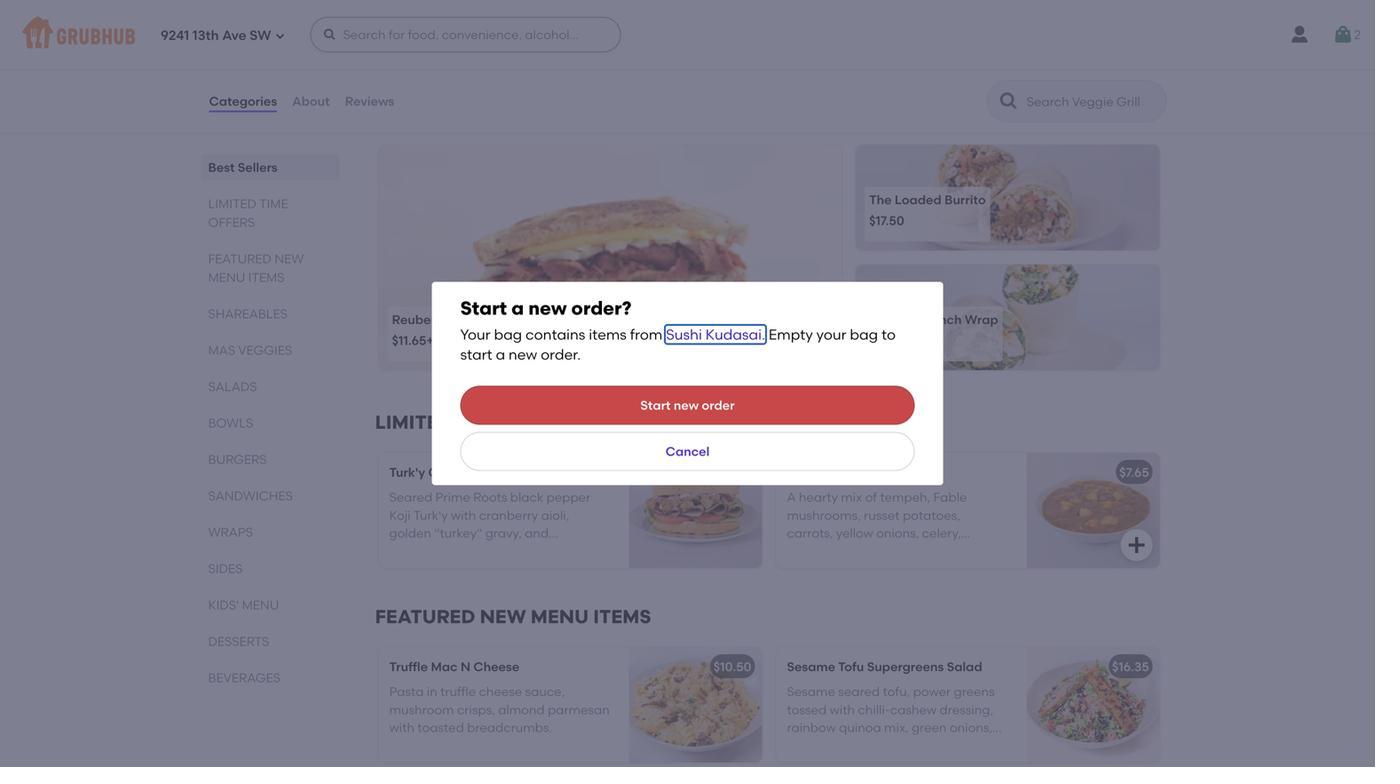 Task type: locate. For each thing, give the bounding box(es) containing it.
1 vertical spatial time
[[457, 411, 503, 434]]

sesame tofu supergreens salad image
[[1027, 647, 1160, 762]]

sellers up limited time offers tab
[[238, 160, 278, 175]]

limited time offers up cranwich on the bottom left of page
[[375, 411, 581, 434]]

0 horizontal spatial best
[[208, 160, 235, 175]]

+ down reuben
[[426, 333, 434, 348]]

with up "turkey"
[[451, 508, 476, 523]]

1 vertical spatial best sellers
[[208, 160, 278, 175]]

1 horizontal spatial start
[[640, 398, 671, 413]]

on
[[573, 544, 588, 559]]

carrots,
[[787, 526, 833, 541]]

turk'y cranwich image
[[629, 453, 762, 568]]

0 vertical spatial featured
[[208, 251, 272, 266]]

1 horizontal spatial a
[[511, 297, 524, 320]]

0 horizontal spatial limited time offers
[[208, 196, 288, 230]]

sellers
[[421, 88, 482, 111], [238, 160, 278, 175]]

time up cranwich on the bottom left of page
[[457, 411, 503, 434]]

best sellers inside tab
[[208, 160, 278, 175]]

0 vertical spatial sesame
[[787, 659, 835, 674]]

and down yellow at the right bottom of the page
[[849, 544, 873, 559]]

1 horizontal spatial featured new menu items
[[375, 605, 651, 628]]

parmesan
[[548, 702, 610, 717]]

koji
[[389, 508, 411, 523]]

celery,
[[922, 526, 961, 541]]

1 horizontal spatial best
[[375, 88, 416, 111]]

0 horizontal spatial offers
[[208, 215, 255, 230]]

veggies
[[238, 343, 292, 358]]

0 horizontal spatial featured
[[208, 251, 272, 266]]

time down 'best sellers' tab
[[259, 196, 288, 211]]

0 vertical spatial start
[[460, 297, 507, 320]]

featured new menu items tab
[[208, 249, 332, 287]]

greens
[[954, 684, 995, 699]]

1 horizontal spatial time
[[457, 411, 503, 434]]

golden
[[389, 526, 431, 541]]

0 horizontal spatial $16.35
[[710, 465, 747, 480]]

search icon image
[[998, 91, 1020, 112]]

1 horizontal spatial limited
[[375, 411, 452, 434]]

loaded
[[895, 192, 942, 207]]

.
[[762, 326, 765, 343]]

sesame inside sesame seared tofu, power greens tossed with chilli-cashew dressing, rainbow quinoa mix, green onions, tuxedo sesame seeds.
[[787, 684, 835, 699]]

cancel button
[[460, 432, 915, 471]]

new inside featured new menu items
[[275, 251, 304, 266]]

cheese
[[479, 684, 522, 699]]

with down seared at the right bottom of page
[[830, 702, 855, 717]]

hearty
[[799, 490, 838, 505]]

0 horizontal spatial featured new menu items
[[208, 251, 304, 285]]

with inside the pasta in truffle cheese sauce, mushroom crisps, almond parmesan with toasted breadcrumbs.
[[389, 720, 415, 735]]

0 vertical spatial and
[[525, 526, 549, 541]]

featured down the grilled
[[375, 605, 475, 628]]

1 vertical spatial with
[[830, 702, 855, 717]]

2 sesame from the top
[[787, 684, 835, 699]]

mushrooms,
[[787, 508, 861, 523]]

$14.00
[[869, 333, 907, 348]]

$16.35
[[710, 465, 747, 480], [1112, 659, 1149, 674]]

crisps,
[[457, 702, 495, 717]]

+ left harvest
[[747, 465, 755, 480]]

1 vertical spatial +
[[747, 465, 755, 480]]

sesame left tofu
[[787, 659, 835, 674]]

1 vertical spatial and
[[849, 544, 873, 559]]

1 vertical spatial best
[[208, 160, 235, 175]]

tofu,
[[883, 684, 910, 699]]

1 horizontal spatial bag
[[850, 326, 878, 343]]

grilled
[[389, 562, 427, 577]]

start
[[460, 346, 492, 363]]

1 horizontal spatial best sellers
[[375, 88, 482, 111]]

kids' menu tab
[[208, 596, 332, 614]]

0 vertical spatial offers
[[208, 215, 255, 230]]

1 vertical spatial new
[[480, 605, 526, 628]]

svg image
[[1333, 24, 1354, 45], [323, 28, 337, 42], [275, 31, 285, 41]]

kudasai
[[706, 326, 762, 343]]

1 horizontal spatial $16.35
[[1112, 659, 1149, 674]]

0 vertical spatial turk'y
[[389, 465, 425, 480]]

time
[[259, 196, 288, 211], [457, 411, 503, 434]]

0 horizontal spatial onions,
[[876, 526, 919, 541]]

0 vertical spatial limited time offers
[[208, 196, 288, 230]]

1 horizontal spatial sellers
[[421, 88, 482, 111]]

1 vertical spatial items
[[593, 605, 651, 628]]

cranberry up "gravy,"
[[479, 508, 538, 523]]

0 vertical spatial best sellers
[[375, 88, 482, 111]]

homemade
[[389, 544, 460, 559]]

mushroom
[[389, 702, 454, 717]]

0 vertical spatial new
[[528, 297, 567, 320]]

1 horizontal spatial featured
[[375, 605, 475, 628]]

to
[[881, 326, 896, 343]]

sides tab
[[208, 559, 332, 578]]

2 horizontal spatial svg image
[[1333, 24, 1354, 45]]

0 vertical spatial onions,
[[876, 526, 919, 541]]

2 bag from the left
[[850, 326, 878, 343]]

salad
[[947, 659, 982, 674]]

start inside button
[[640, 398, 671, 413]]

onions, inside a hearty mix of tempeh, fable mushrooms, russet potatoes, carrots, yellow onions, celery, rosemary, and thyme
[[876, 526, 919, 541]]

best inside tab
[[208, 160, 235, 175]]

mas veggies tab
[[208, 341, 332, 360]]

kids'
[[208, 597, 239, 613]]

offers down order.
[[507, 411, 581, 434]]

0 horizontal spatial items
[[248, 270, 285, 285]]

2 vertical spatial new
[[674, 398, 699, 413]]

1 vertical spatial onions,
[[950, 720, 992, 735]]

2 vertical spatial with
[[389, 720, 415, 735]]

sellers for best
[[238, 160, 278, 175]]

1 vertical spatial sesame
[[787, 684, 835, 699]]

0 horizontal spatial time
[[259, 196, 288, 211]]

a
[[787, 490, 796, 505]]

0 horizontal spatial best sellers
[[208, 160, 278, 175]]

the loaded burrito $17.50
[[869, 192, 986, 228]]

order?
[[571, 297, 632, 320]]

0 vertical spatial best
[[375, 88, 416, 111]]

0 vertical spatial time
[[259, 196, 288, 211]]

desserts tab
[[208, 632, 332, 651]]

1 horizontal spatial offers
[[507, 411, 581, 434]]

items inside featured new menu items
[[248, 270, 285, 285]]

menu up shareables
[[208, 270, 245, 285]]

aioli,
[[541, 508, 569, 523]]

9241
[[161, 28, 189, 44]]

stuffing
[[525, 544, 570, 559]]

0 horizontal spatial start
[[460, 297, 507, 320]]

1 horizontal spatial and
[[849, 544, 873, 559]]

tempeh,
[[880, 490, 931, 505]]

0 vertical spatial new
[[275, 251, 304, 266]]

sellers inside tab
[[238, 160, 278, 175]]

bowls tab
[[208, 414, 332, 432]]

menu inside featured new menu items
[[208, 270, 245, 285]]

onions, down dressing,
[[950, 720, 992, 735]]

seared prime roots black pepper koji turk'y with cranberry aioli, golden "turkey" gravy, and homemade cranberry stuffing on grilled sourdough bread
[[389, 490, 591, 577]]

salads
[[208, 379, 257, 394]]

best sellers for limited
[[375, 88, 482, 111]]

burgers tab
[[208, 450, 332, 469]]

sesame up tossed at the right bottom of the page
[[787, 684, 835, 699]]

offers
[[208, 215, 255, 230], [507, 411, 581, 434]]

with down mushroom
[[389, 720, 415, 735]]

0 vertical spatial +
[[426, 333, 434, 348]]

menu down bread at the left bottom of page
[[531, 605, 589, 628]]

1 vertical spatial offers
[[507, 411, 581, 434]]

caesar
[[869, 312, 914, 327]]

mix,
[[884, 720, 909, 735]]

0 horizontal spatial new
[[275, 251, 304, 266]]

$10.50
[[714, 659, 751, 674]]

featured new menu items
[[208, 251, 304, 285], [375, 605, 651, 628]]

best
[[375, 88, 416, 111], [208, 160, 235, 175]]

and up stuffing
[[525, 526, 549, 541]]

0 vertical spatial items
[[248, 270, 285, 285]]

start up your
[[460, 297, 507, 320]]

sauce,
[[525, 684, 565, 699]]

onions, up thyme
[[876, 526, 919, 541]]

toasted
[[417, 720, 464, 735]]

new down bread at the left bottom of page
[[480, 605, 526, 628]]

limited down 'best sellers' tab
[[208, 196, 256, 211]]

reviews
[[345, 94, 394, 109]]

$16.35 +
[[710, 465, 755, 480]]

0 horizontal spatial bag
[[494, 326, 522, 343]]

0 vertical spatial limited
[[208, 196, 256, 211]]

turk'y down seared
[[413, 508, 448, 523]]

rainbow
[[787, 720, 836, 735]]

turk'y inside seared prime roots black pepper koji turk'y with cranberry aioli, golden "turkey" gravy, and homemade cranberry stuffing on grilled sourdough bread
[[413, 508, 448, 523]]

sellers right the "reviews"
[[421, 88, 482, 111]]

new up contains
[[528, 297, 567, 320]]

yellow
[[836, 526, 873, 541]]

0 vertical spatial featured new menu items
[[208, 251, 304, 285]]

svg image inside '2' button
[[1333, 24, 1354, 45]]

featured new menu items inside tab
[[208, 251, 304, 285]]

from
[[630, 326, 663, 343]]

0 horizontal spatial a
[[496, 346, 505, 363]]

bag inside empty your bag to start a new order.
[[850, 326, 878, 343]]

1 horizontal spatial new
[[480, 605, 526, 628]]

new down limited time offers tab
[[275, 251, 304, 266]]

best right the about
[[375, 88, 416, 111]]

0 horizontal spatial limited
[[208, 196, 256, 211]]

bread
[[497, 562, 534, 577]]

bag right your
[[494, 326, 522, 343]]

sesame
[[787, 659, 835, 674], [787, 684, 835, 699]]

featured new menu items down bread at the left bottom of page
[[375, 605, 651, 628]]

0 horizontal spatial svg image
[[275, 31, 285, 41]]

seared
[[838, 684, 880, 699]]

1 vertical spatial a
[[496, 346, 505, 363]]

start up cancel
[[640, 398, 671, 413]]

pasta in truffle cheese sauce, mushroom crisps, almond parmesan with toasted breadcrumbs.
[[389, 684, 610, 735]]

1 vertical spatial limited time offers
[[375, 411, 581, 434]]

categories button
[[208, 69, 278, 133]]

new left order.
[[509, 346, 537, 363]]

best up limited time offers tab
[[208, 160, 235, 175]]

0 vertical spatial sellers
[[421, 88, 482, 111]]

0 horizontal spatial sellers
[[238, 160, 278, 175]]

1 vertical spatial sellers
[[238, 160, 278, 175]]

featured new menu items up shareables
[[208, 251, 304, 285]]

1 vertical spatial turk'y
[[413, 508, 448, 523]]

2 horizontal spatial with
[[830, 702, 855, 717]]

sandwiches
[[208, 488, 293, 503]]

new left the order
[[674, 398, 699, 413]]

limited up turk'y cranwich
[[375, 411, 452, 434]]

1 horizontal spatial onions,
[[950, 720, 992, 735]]

0 vertical spatial cranberry
[[479, 508, 538, 523]]

featured down limited time offers tab
[[208, 251, 272, 266]]

start
[[460, 297, 507, 320], [640, 398, 671, 413]]

main navigation navigation
[[0, 0, 1375, 69]]

desserts
[[208, 634, 269, 649]]

menu right kids'
[[242, 597, 279, 613]]

1 vertical spatial cranberry
[[463, 544, 522, 559]]

$7.65
[[1119, 465, 1149, 480]]

offers up featured new menu items tab
[[208, 215, 255, 230]]

0 horizontal spatial +
[[426, 333, 434, 348]]

order.
[[541, 346, 581, 363]]

burrito
[[945, 192, 986, 207]]

harvest mushroom stew
[[787, 465, 934, 480]]

salads tab
[[208, 377, 332, 396]]

cranberry down "gravy,"
[[463, 544, 522, 559]]

$16.35 for $16.35
[[1112, 659, 1149, 674]]

menu
[[208, 270, 245, 285], [242, 597, 279, 613], [531, 605, 589, 628]]

1 vertical spatial new
[[509, 346, 537, 363]]

black
[[510, 490, 544, 505]]

shareables
[[208, 306, 288, 321]]

sesame for sesame tofu supergreens salad
[[787, 659, 835, 674]]

your
[[816, 326, 847, 343]]

cashew
[[890, 702, 937, 717]]

a hearty mix of tempeh, fable mushrooms, russet potatoes, carrots, yellow onions, celery, rosemary, and thyme
[[787, 490, 967, 559]]

wraps tab
[[208, 523, 332, 542]]

1 sesame from the top
[[787, 659, 835, 674]]

1 vertical spatial $16.35
[[1112, 659, 1149, 674]]

the
[[869, 192, 892, 207]]

bag left to
[[850, 326, 878, 343]]

turk'y up seared
[[389, 465, 425, 480]]

1 horizontal spatial svg image
[[323, 28, 337, 42]]

1 horizontal spatial +
[[747, 465, 755, 480]]

0 horizontal spatial with
[[389, 720, 415, 735]]

1 vertical spatial start
[[640, 398, 671, 413]]

sellers for limited
[[421, 88, 482, 111]]

0 vertical spatial with
[[451, 508, 476, 523]]

1 vertical spatial featured
[[375, 605, 475, 628]]

1 horizontal spatial with
[[451, 508, 476, 523]]

0 horizontal spatial and
[[525, 526, 549, 541]]

0 vertical spatial $16.35
[[710, 465, 747, 480]]

truffle mac n cheese image
[[629, 647, 762, 762]]

your bag contains items from sushi kudasai .
[[460, 326, 765, 343]]

limited time offers down 'best sellers' tab
[[208, 196, 288, 230]]



Task type: describe. For each thing, give the bounding box(es) containing it.
seared
[[389, 490, 432, 505]]

truffle
[[440, 684, 476, 699]]

items
[[589, 326, 627, 343]]

kids' menu
[[208, 597, 279, 613]]

9241 13th ave sw
[[161, 28, 271, 44]]

green
[[912, 720, 947, 735]]

Search Veggie Grill search field
[[1025, 93, 1161, 110]]

and inside seared prime roots black pepper koji turk'y with cranberry aioli, golden "turkey" gravy, and homemade cranberry stuffing on grilled sourdough bread
[[525, 526, 549, 541]]

chilli-
[[858, 702, 890, 717]]

limited inside tab
[[208, 196, 256, 211]]

new inside empty your bag to start a new order.
[[509, 346, 537, 363]]

sw
[[250, 28, 271, 44]]

limited time offers tab
[[208, 194, 332, 232]]

bowls
[[208, 415, 253, 431]]

reviews button
[[344, 69, 395, 133]]

russet
[[864, 508, 900, 523]]

power
[[913, 684, 951, 699]]

caesar crunch wrap $14.00
[[869, 312, 998, 348]]

thyme
[[876, 544, 915, 559]]

13th
[[192, 28, 219, 44]]

crunch
[[917, 312, 962, 327]]

best sellers tab
[[208, 158, 332, 177]]

contains
[[526, 326, 585, 343]]

stew
[[904, 465, 934, 480]]

gravy,
[[485, 526, 522, 541]]

0 vertical spatial a
[[511, 297, 524, 320]]

"turkey"
[[434, 526, 482, 541]]

tuxedo
[[787, 738, 829, 753]]

seeds.
[[881, 738, 919, 753]]

potatoes,
[[903, 508, 960, 523]]

supergreens
[[867, 659, 944, 674]]

sesame tofu supergreens salad
[[787, 659, 982, 674]]

start new order
[[640, 398, 735, 413]]

sides
[[208, 561, 243, 576]]

1 horizontal spatial limited time offers
[[375, 411, 581, 434]]

beverages tab
[[208, 668, 332, 687]]

reuben
[[392, 312, 438, 327]]

1 vertical spatial limited
[[375, 411, 452, 434]]

breadcrumbs.
[[467, 720, 552, 735]]

dressing,
[[940, 702, 993, 717]]

almond
[[498, 702, 545, 717]]

1 horizontal spatial items
[[593, 605, 651, 628]]

+ inside reuben $11.65 +
[[426, 333, 434, 348]]

sourdough
[[430, 562, 494, 577]]

prime
[[435, 490, 470, 505]]

$16.35 for $16.35 +
[[710, 465, 747, 480]]

quinoa
[[839, 720, 881, 735]]

cranwich
[[428, 465, 487, 480]]

of
[[865, 490, 877, 505]]

truffle mac n cheese
[[389, 659, 519, 674]]

time inside limited time offers
[[259, 196, 288, 211]]

sandwiches tab
[[208, 486, 332, 505]]

truffle
[[389, 659, 428, 674]]

offers inside tab
[[208, 215, 255, 230]]

cancel
[[666, 444, 710, 459]]

svg image
[[1126, 534, 1147, 556]]

about
[[292, 94, 330, 109]]

start for start a new order?
[[460, 297, 507, 320]]

limited time offers inside tab
[[208, 196, 288, 230]]

mas
[[208, 343, 235, 358]]

reuben $11.65 +
[[392, 312, 438, 348]]

empty your bag to start a new order.
[[460, 326, 896, 363]]

best sellers for best
[[208, 160, 278, 175]]

start new order button
[[460, 386, 915, 425]]

order
[[702, 398, 735, 413]]

best for best sellers
[[208, 160, 235, 175]]

sesame seared tofu, power greens tossed with chilli-cashew dressing, rainbow quinoa mix, green onions, tuxedo sesame seeds.
[[787, 684, 995, 753]]

wrap
[[965, 312, 998, 327]]

pasta
[[389, 684, 424, 699]]

fable
[[933, 490, 967, 505]]

roots
[[473, 490, 507, 505]]

sesame for sesame seared tofu, power greens tossed with chilli-cashew dressing, rainbow quinoa mix, green onions, tuxedo sesame seeds.
[[787, 684, 835, 699]]

harvest mushroom stew image
[[1027, 453, 1160, 568]]

sesame
[[832, 738, 879, 753]]

categories
[[209, 94, 277, 109]]

2
[[1354, 27, 1361, 42]]

onions, inside sesame seared tofu, power greens tossed with chilli-cashew dressing, rainbow quinoa mix, green onions, tuxedo sesame seeds.
[[950, 720, 992, 735]]

empty
[[769, 326, 813, 343]]

cheese
[[473, 659, 519, 674]]

harvest
[[787, 465, 834, 480]]

rosemary,
[[787, 544, 847, 559]]

beverages
[[208, 670, 280, 685]]

featured inside featured new menu items
[[208, 251, 272, 266]]

sushi
[[666, 326, 702, 343]]

burgers
[[208, 452, 267, 467]]

in
[[427, 684, 437, 699]]

mac
[[431, 659, 458, 674]]

start for start new order
[[640, 398, 671, 413]]

menu inside tab
[[242, 597, 279, 613]]

1 bag from the left
[[494, 326, 522, 343]]

mix
[[841, 490, 862, 505]]

with inside seared prime roots black pepper koji turk'y with cranberry aioli, golden "turkey" gravy, and homemade cranberry stuffing on grilled sourdough bread
[[451, 508, 476, 523]]

pepper
[[547, 490, 591, 505]]

new inside 'start new order' button
[[674, 398, 699, 413]]

1 vertical spatial featured new menu items
[[375, 605, 651, 628]]

best for limited time offers
[[375, 88, 416, 111]]

with inside sesame seared tofu, power greens tossed with chilli-cashew dressing, rainbow quinoa mix, green onions, tuxedo sesame seeds.
[[830, 702, 855, 717]]

about button
[[291, 69, 331, 133]]

mas veggies
[[208, 343, 292, 358]]

shareables tab
[[208, 305, 332, 323]]

tossed
[[787, 702, 827, 717]]

your
[[460, 326, 491, 343]]

and inside a hearty mix of tempeh, fable mushrooms, russet potatoes, carrots, yellow onions, celery, rosemary, and thyme
[[849, 544, 873, 559]]

a inside empty your bag to start a new order.
[[496, 346, 505, 363]]



Task type: vqa. For each thing, say whether or not it's contained in the screenshot.
1st one from the top
no



